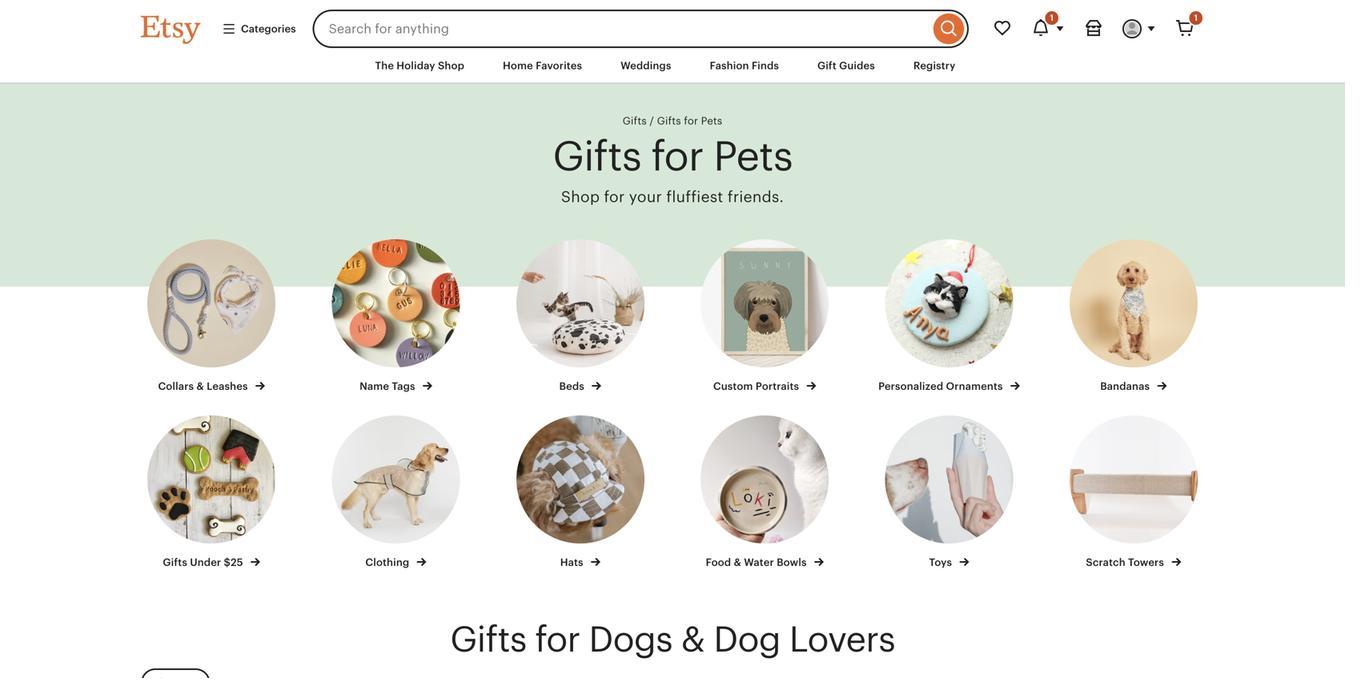 Task type: vqa. For each thing, say whether or not it's contained in the screenshot.
Bandanas link
yes



Task type: describe. For each thing, give the bounding box(es) containing it.
personalized
[[879, 381, 944, 393]]

ornaments
[[946, 381, 1003, 393]]

categories button
[[210, 14, 308, 43]]

1 vertical spatial pets
[[714, 133, 793, 179]]

food & water bowls
[[706, 556, 810, 569]]

collars & leashes
[[158, 381, 251, 393]]

weddings
[[621, 60, 672, 72]]

0 vertical spatial gifts for pets
[[657, 115, 723, 127]]

clothing link
[[318, 416, 474, 570]]

scratch towers
[[1086, 556, 1167, 569]]

the holiday shop link
[[363, 51, 477, 80]]

custom portraits link
[[687, 240, 843, 394]]

clothing
[[366, 556, 412, 569]]

none search field inside categories banner
[[313, 10, 969, 48]]

bandanas
[[1101, 381, 1153, 393]]

0 vertical spatial pets
[[701, 115, 723, 127]]

water
[[744, 556, 774, 569]]

guides
[[840, 60, 875, 72]]

registry
[[914, 60, 956, 72]]

1 button
[[1022, 10, 1075, 48]]

home favorites link
[[491, 51, 594, 80]]

fashion
[[710, 60, 749, 72]]

dogs
[[589, 620, 673, 660]]

the
[[375, 60, 394, 72]]

1 link
[[1166, 10, 1205, 48]]

home favorites
[[503, 60, 582, 72]]

leashes
[[207, 381, 248, 393]]

finds
[[752, 60, 779, 72]]

gift guides
[[818, 60, 875, 72]]

for up shop for your fluffiest friends.
[[651, 133, 704, 179]]

for left dogs
[[535, 620, 580, 660]]

food & water bowls link
[[687, 416, 843, 570]]

& for collars
[[197, 381, 204, 393]]

2 1 from the left
[[1195, 13, 1198, 23]]

Search for anything text field
[[313, 10, 930, 48]]

gifts under $25
[[163, 556, 246, 569]]

categories
[[241, 23, 296, 35]]

favorites
[[536, 60, 582, 72]]

holiday
[[397, 60, 435, 72]]

toys
[[930, 556, 955, 569]]

lovers
[[789, 620, 895, 660]]

custom
[[714, 381, 753, 393]]

fashion finds link
[[698, 51, 791, 80]]

bandanas link
[[1056, 240, 1212, 394]]



Task type: locate. For each thing, give the bounding box(es) containing it.
$25
[[224, 556, 243, 569]]

home
[[503, 60, 533, 72]]

&
[[197, 381, 204, 393], [734, 556, 742, 569], [681, 620, 705, 660]]

shop
[[438, 60, 465, 72], [561, 188, 600, 205]]

1 1 from the left
[[1050, 13, 1054, 23]]

fluffiest
[[667, 188, 724, 205]]

None search field
[[313, 10, 969, 48]]

custom portraits
[[714, 381, 802, 393]]

gifts link
[[623, 115, 647, 127]]

friends.
[[728, 188, 784, 205]]

gift
[[818, 60, 837, 72]]

pets up friends.
[[714, 133, 793, 179]]

gifts under $25 link
[[134, 416, 289, 570]]

beds link
[[503, 240, 658, 394]]

& inside collars & leashes link
[[197, 381, 204, 393]]

1 vertical spatial shop
[[561, 188, 600, 205]]

personalized ornaments link
[[872, 240, 1027, 394]]

0 horizontal spatial shop
[[438, 60, 465, 72]]

pets down fashion
[[701, 115, 723, 127]]

hats
[[560, 556, 586, 569]]

0 vertical spatial &
[[197, 381, 204, 393]]

& for food
[[734, 556, 742, 569]]

gift guides link
[[806, 51, 887, 80]]

beds
[[560, 381, 587, 393]]

gifts for pets up shop for your fluffiest friends.
[[553, 133, 793, 179]]

towers
[[1129, 556, 1165, 569]]

1 horizontal spatial 1
[[1195, 13, 1198, 23]]

shop left your
[[561, 188, 600, 205]]

0 horizontal spatial 1
[[1050, 13, 1054, 23]]

1 horizontal spatial &
[[681, 620, 705, 660]]

1 vertical spatial gifts for pets
[[553, 133, 793, 179]]

0 horizontal spatial &
[[197, 381, 204, 393]]

2 horizontal spatial &
[[734, 556, 742, 569]]

categories banner
[[112, 0, 1233, 48]]

dog
[[714, 620, 781, 660]]

personalized ornaments
[[879, 381, 1006, 393]]

collars
[[158, 381, 194, 393]]

for right gifts link
[[684, 115, 698, 127]]

name tags link
[[318, 240, 474, 394]]

& left dog
[[681, 620, 705, 660]]

fashion finds
[[710, 60, 779, 72]]

2 vertical spatial &
[[681, 620, 705, 660]]

1 vertical spatial &
[[734, 556, 742, 569]]

food
[[706, 556, 731, 569]]

for
[[684, 115, 698, 127], [651, 133, 704, 179], [604, 188, 625, 205], [535, 620, 580, 660]]

& right food
[[734, 556, 742, 569]]

scratch
[[1086, 556, 1126, 569]]

shop right holiday
[[438, 60, 465, 72]]

bowls
[[777, 556, 807, 569]]

toys link
[[872, 416, 1027, 570]]

1 horizontal spatial shop
[[561, 188, 600, 205]]

gifts for dogs & dog lovers
[[450, 620, 895, 660]]

gifts for pets
[[657, 115, 723, 127], [553, 133, 793, 179]]

0 vertical spatial shop
[[438, 60, 465, 72]]

pets
[[701, 115, 723, 127], [714, 133, 793, 179]]

gifts
[[623, 115, 647, 127], [657, 115, 681, 127], [553, 133, 641, 179], [163, 556, 187, 569], [450, 620, 527, 660]]

portraits
[[756, 381, 799, 393]]

registry link
[[902, 51, 968, 80]]

menu bar
[[112, 48, 1233, 84]]

collars & leashes link
[[134, 240, 289, 394]]

scratch towers link
[[1056, 416, 1212, 570]]

menu bar containing the holiday shop
[[112, 48, 1233, 84]]

weddings link
[[609, 51, 684, 80]]

name
[[360, 381, 389, 393]]

& right collars
[[197, 381, 204, 393]]

1 inside popup button
[[1050, 13, 1054, 23]]

tags
[[392, 381, 415, 393]]

& inside food & water bowls link
[[734, 556, 742, 569]]

shop for your fluffiest friends.
[[561, 188, 784, 205]]

hats link
[[503, 416, 658, 570]]

1
[[1050, 13, 1054, 23], [1195, 13, 1198, 23]]

for left your
[[604, 188, 625, 205]]

the holiday shop
[[375, 60, 465, 72]]

your
[[629, 188, 662, 205]]

under
[[190, 556, 221, 569]]

gifts for pets right gifts link
[[657, 115, 723, 127]]

name tags
[[360, 381, 418, 393]]



